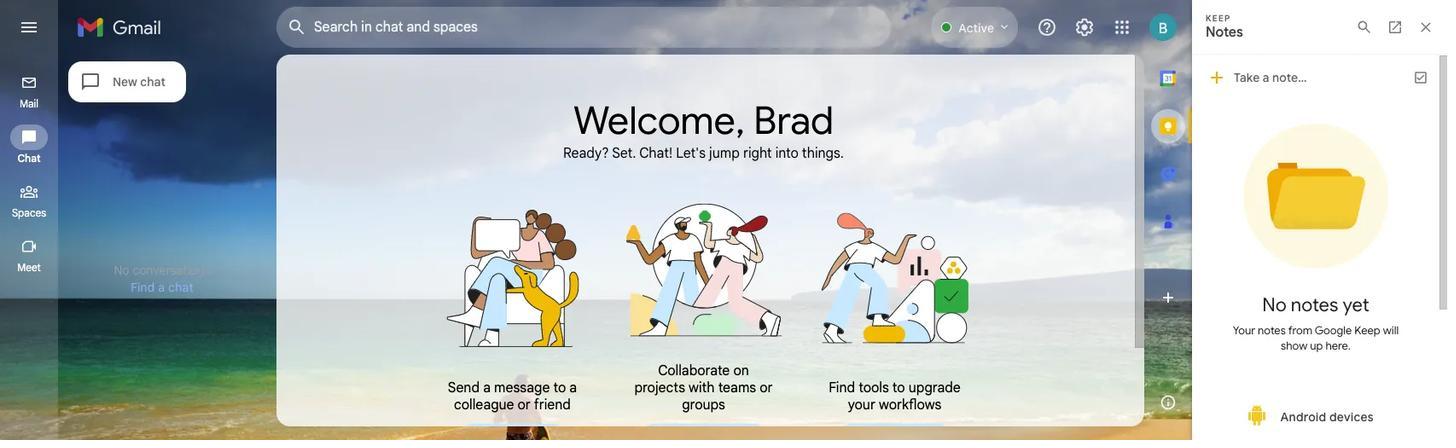 Task type: describe. For each thing, give the bounding box(es) containing it.
ready?
[[564, 145, 609, 162]]

jump
[[710, 145, 740, 162]]

1 a from the left
[[483, 380, 491, 397]]

welcome, brad ready? set. chat! let's jump right into things.
[[564, 97, 844, 162]]

main menu image
[[19, 17, 39, 38]]

right
[[744, 145, 772, 162]]

brad
[[754, 97, 834, 145]]

mail heading
[[0, 97, 58, 111]]

2 a from the left
[[570, 380, 577, 397]]

colleague
[[454, 397, 514, 414]]

Search in mail search field
[[277, 7, 891, 48]]

or inside collaborate on projects with teams or groups
[[760, 380, 773, 397]]

chat element
[[58, 110, 277, 441]]

spaces
[[12, 207, 46, 219]]

gmail image
[[77, 10, 170, 44]]

spaces heading
[[0, 207, 58, 220]]

send a message to a colleague or friend
[[448, 380, 577, 414]]

chat!
[[640, 145, 673, 162]]

message
[[494, 380, 550, 397]]

your
[[848, 397, 876, 414]]

new chat button
[[68, 61, 186, 102]]

navigation containing mail
[[0, 55, 60, 441]]

to inside find tools to upgrade your workflows
[[893, 380, 905, 397]]

upgrade
[[909, 380, 961, 397]]

friend
[[534, 397, 571, 414]]

things.
[[802, 145, 844, 162]]

on
[[734, 363, 749, 380]]

settings image
[[1075, 17, 1095, 38]]

new
[[113, 74, 137, 90]]

new chat
[[113, 74, 166, 90]]

find
[[829, 380, 856, 397]]



Task type: locate. For each thing, give the bounding box(es) containing it.
Search in chat and spaces text field
[[314, 19, 809, 36]]

tab list
[[1145, 55, 1193, 379]]

to inside send a message to a colleague or friend
[[554, 380, 566, 397]]

chat heading
[[0, 152, 58, 166]]

navigation
[[0, 55, 60, 441]]

or
[[760, 380, 773, 397], [518, 397, 531, 414]]

set.
[[612, 145, 636, 162]]

to
[[554, 380, 566, 397], [893, 380, 905, 397]]

groups
[[682, 397, 726, 414]]

chat
[[17, 152, 41, 165]]

workflows
[[879, 397, 942, 414]]

chat
[[140, 74, 166, 90]]

1 horizontal spatial a
[[570, 380, 577, 397]]

find tools to upgrade your workflows
[[829, 380, 961, 414]]

to right message
[[554, 380, 566, 397]]

0 horizontal spatial or
[[518, 397, 531, 414]]

collaborate on projects with teams or groups
[[635, 363, 773, 414]]

mail
[[20, 97, 38, 110]]

send
[[448, 380, 480, 397]]

search in chat and spaces image
[[282, 12, 312, 43]]

into
[[776, 145, 799, 162]]

a right send
[[483, 380, 491, 397]]

welcome,
[[574, 97, 745, 145]]

a right message
[[570, 380, 577, 397]]

or left 'friend'
[[518, 397, 531, 414]]

0 horizontal spatial a
[[483, 380, 491, 397]]

2 to from the left
[[893, 380, 905, 397]]

1 to from the left
[[554, 380, 566, 397]]

meet heading
[[0, 261, 58, 275]]

with
[[689, 380, 715, 397]]

a
[[483, 380, 491, 397], [570, 380, 577, 397]]

collaborate
[[658, 363, 730, 380]]

meet
[[17, 261, 41, 274]]

projects
[[635, 380, 686, 397]]

or right teams
[[760, 380, 773, 397]]

1 horizontal spatial or
[[760, 380, 773, 397]]

or inside send a message to a colleague or friend
[[518, 397, 531, 414]]

teams
[[719, 380, 757, 397]]

0 horizontal spatial to
[[554, 380, 566, 397]]

let's
[[676, 145, 706, 162]]

tools
[[859, 380, 889, 397]]

to right tools
[[893, 380, 905, 397]]

1 horizontal spatial to
[[893, 380, 905, 397]]



Task type: vqa. For each thing, say whether or not it's contained in the screenshot.
"Mail"
yes



